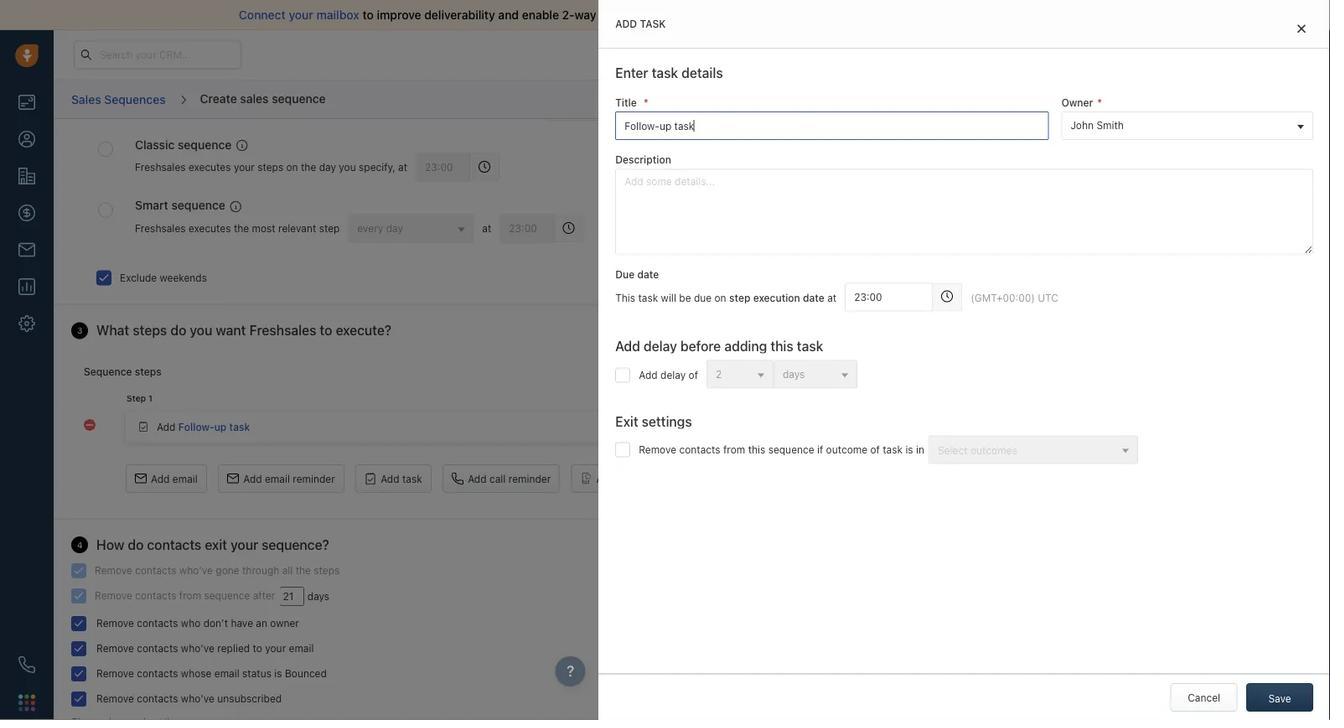 Task type: describe. For each thing, give the bounding box(es) containing it.
2 horizontal spatial days
[[961, 49, 982, 60]]

remove for remove contacts from sequence after
[[95, 590, 132, 602]]

add task button
[[356, 465, 431, 493]]

1 horizontal spatial this
[[771, 338, 794, 354]]

conversations.
[[676, 8, 757, 22]]

days inside 'days' button
[[783, 368, 805, 380]]

nurture
[[1029, 180, 1063, 192]]

due
[[694, 292, 712, 304]]

adding
[[724, 338, 767, 354]]

contacts for remove contacts from this sequence if outcome of task is in
[[679, 443, 721, 455]]

remove contacts who don't have an owner
[[96, 618, 299, 629]]

add task inside "button"
[[381, 473, 422, 485]]

are inside a sales sequence is a series of steps you can set up to nurture contacts in the crm. a step can be an email, task, call reminder, email reminder, or sms. once your steps are lined up, the crm executes them automatically for you.
[[1291, 195, 1306, 207]]

the down a
[[1121, 180, 1137, 192]]

1 reminder, from the left
[[1048, 195, 1092, 207]]

your right exit
[[231, 537, 258, 553]]

sequence
[[84, 366, 132, 378]]

way
[[575, 8, 596, 22]]

plans
[[1053, 49, 1079, 60]]

at for freshsales executes your steps on the day you specify, at
[[398, 162, 407, 174]]

1
[[148, 394, 153, 404]]

reminder for add email reminder
[[293, 473, 335, 485]]

2
[[716, 368, 722, 380]]

delay for before
[[644, 338, 677, 354]]

every day
[[357, 223, 403, 234]]

what for what are sales sequences?
[[1029, 137, 1058, 151]]

save button
[[1246, 683, 1313, 712]]

email,
[[1250, 180, 1278, 192]]

status
[[242, 668, 272, 680]]

step 1
[[127, 394, 153, 404]]

to right replied
[[253, 643, 262, 655]]

(gmt+00:00) utc
[[971, 292, 1059, 304]]

classic
[[135, 138, 175, 152]]

execution
[[753, 292, 800, 304]]

0 horizontal spatial an
[[256, 618, 267, 629]]

email right the daily at the top
[[1071, 252, 1096, 264]]

smart sequence
[[135, 199, 225, 213]]

steps up the 1
[[135, 366, 161, 378]]

3
[[77, 326, 83, 336]]

this task will be due on step execution date at
[[615, 292, 837, 304]]

add sms
[[596, 473, 640, 485]]

sequence steps
[[84, 366, 161, 378]]

freshworks switcher image
[[18, 694, 35, 711]]

1 horizontal spatial you
[[339, 162, 356, 174]]

sales sequences link
[[70, 86, 166, 112]]

2 vertical spatial freshsales
[[249, 323, 316, 339]]

contacts for remove contacts who've unsubscribed
[[137, 693, 178, 705]]

the up relevant
[[301, 162, 316, 174]]

add inside "add call reminder" button
[[468, 473, 487, 485]]

every
[[357, 223, 383, 234]]

executes for smart sequence
[[189, 223, 231, 235]]

the right the up,
[[1072, 209, 1087, 221]]

email up bounced
[[289, 643, 314, 655]]

add call reminder
[[468, 473, 551, 485]]

executes for classic sequence
[[189, 162, 231, 174]]

sequence up freshsales executes your steps on the day you specify, at on the top left
[[272, 91, 326, 105]]

execute?
[[336, 323, 392, 339]]

and
[[498, 8, 519, 22]]

deliverability
[[424, 8, 495, 22]]

call inside a sales sequence is a series of steps you can set up to nurture contacts in the crm. a step can be an email, task, call reminder, email reminder, or sms. once your steps are lined up, the crm executes them automatically for you.
[[1029, 195, 1045, 207]]

1 vertical spatial can
[[1201, 180, 1218, 192]]

day inside button
[[386, 223, 403, 234]]

remove contacts from this sequence if outcome of task is in
[[639, 443, 925, 455]]

1 vertical spatial do
[[128, 537, 144, 553]]

you.
[[1270, 209, 1290, 221]]

create sales sequence
[[200, 91, 326, 105]]

0 vertical spatial a
[[1029, 166, 1035, 178]]

follow-up task link
[[178, 421, 250, 433]]

most
[[252, 223, 275, 235]]

in inside a sales sequence is a series of steps you can set up to nurture contacts in the crm. a step can be an email, task, call reminder, email reminder, or sms. once your steps are lined up, the crm executes them automatically for you.
[[1110, 180, 1119, 192]]

owner
[[1062, 97, 1093, 109]]

of left 2
[[689, 369, 698, 380]]

add delay of
[[639, 369, 698, 380]]

1 horizontal spatial on
[[715, 292, 726, 304]]

sequences?
[[1113, 137, 1180, 151]]

ends
[[914, 49, 936, 60]]

contacts for remove contacts who've replied to your email
[[137, 643, 178, 655]]

contacts inside a sales sequence is a series of steps you can set up to nurture contacts in the crm. a step can be an email, task, call reminder, email reminder, or sms. once your steps are lined up, the crm executes them automatically for you.
[[1066, 180, 1107, 192]]

of right sync
[[629, 8, 640, 22]]

sales for create
[[240, 91, 269, 105]]

up inside a sales sequence is a series of steps you can set up to nurture contacts in the crm. a step can be an email, task, call reminder, email reminder, or sms. once your steps are lined up, the crm executes them automatically for you.
[[1263, 166, 1275, 178]]

automatically
[[1188, 209, 1251, 221]]

replied
[[217, 643, 250, 655]]

once
[[1211, 195, 1236, 207]]

a sales sequence is a series of steps you can set up to nurture contacts in the crm. a step can be an email, task, call reminder, email reminder, or sms. once your steps are lined up, the crm executes them automatically for you.
[[1029, 166, 1306, 221]]

1 vertical spatial this
[[748, 443, 766, 455]]

or
[[1171, 195, 1180, 207]]

smart
[[135, 199, 168, 213]]

to right mailbox in the left top of the page
[[363, 8, 374, 22]]

add inside add email button
[[151, 473, 170, 485]]

john smith
[[1071, 120, 1124, 131]]

1 vertical spatial is
[[906, 443, 913, 455]]

remove for remove contacts who've unsubscribed
[[96, 693, 134, 705]]

call inside button
[[489, 473, 506, 485]]

crm.
[[1139, 180, 1165, 192]]

Select outcomes search field
[[934, 441, 1116, 459]]

don't
[[203, 618, 228, 629]]

enter task details
[[615, 65, 723, 81]]

2 vertical spatial days
[[307, 591, 330, 603]]

who've for gone
[[179, 565, 213, 577]]

the right all at the left of page
[[296, 565, 311, 577]]

title
[[615, 97, 637, 109]]

exclude weekends
[[120, 272, 207, 284]]

phone image
[[18, 656, 35, 673]]

<span class=" ">sales reps can use this for prospecting and account-based selling e.g. following up with event attendees</span> image
[[230, 201, 241, 213]]

dialog containing enter task details
[[599, 0, 1330, 720]]

task,
[[1281, 180, 1304, 192]]

gone
[[216, 565, 239, 577]]

close image
[[1298, 23, 1306, 33]]

want
[[216, 323, 246, 339]]

have
[[231, 618, 253, 629]]

add delay before adding this task
[[615, 338, 823, 354]]

(gmt+00:00)
[[971, 292, 1035, 304]]

contacts for remove contacts from sequence after
[[135, 590, 176, 602]]

weekends
[[160, 272, 207, 284]]

your down <span class=" ">sales reps can use this for weekly check-ins with leads and to run renewal campaigns e.g. renewing a contract</span> image
[[234, 162, 255, 174]]

freshsales for smart
[[135, 223, 186, 235]]

explore
[[1014, 49, 1050, 60]]

remove contacts who've replied to your email
[[96, 643, 314, 655]]

steps right all at the left of page
[[314, 565, 340, 577]]

crm
[[1090, 209, 1113, 221]]

contacts for remove contacts who've gone through all the steps
[[135, 565, 176, 577]]

due
[[615, 268, 635, 280]]

lined
[[1029, 209, 1052, 221]]

exclude
[[120, 272, 157, 284]]

unsubscribed
[[217, 693, 282, 705]]

0 horizontal spatial on
[[286, 162, 298, 174]]

how do contacts exit your sequence?
[[96, 537, 329, 553]]

add inside add email reminder button
[[243, 473, 262, 485]]

improve
[[377, 8, 421, 22]]

0 vertical spatial do
[[170, 323, 186, 339]]

you inside a sales sequence is a series of steps you can set up to nurture contacts in the crm. a step can be an email, task, call reminder, email reminder, or sms. once your steps are lined up, the crm executes them automatically for you.
[[1206, 166, 1223, 178]]

bounced
[[285, 668, 327, 680]]

your left mailbox in the left top of the page
[[289, 8, 313, 22]]

the left most
[[234, 223, 249, 235]]

save
[[1269, 692, 1291, 704]]

remove contacts who've gone through all the steps
[[95, 565, 340, 577]]

0 horizontal spatial are
[[1061, 137, 1079, 151]]

through
[[242, 565, 279, 577]]

sync
[[600, 8, 626, 22]]

add inside add sms button
[[596, 473, 615, 485]]

contacts left exit
[[147, 537, 201, 553]]

add email reminder button
[[218, 465, 344, 493]]

explore plans link
[[1004, 44, 1088, 65]]

sales
[[71, 92, 101, 106]]

smith
[[1097, 120, 1124, 131]]

0 horizontal spatial you
[[190, 323, 212, 339]]

email inside a sales sequence is a series of steps you can set up to nurture contacts in the crm. a step can be an email, task, call reminder, email reminder, or sms. once your steps are lined up, the crm executes them automatically for you.
[[1095, 195, 1120, 207]]



Task type: vqa. For each thing, say whether or not it's contained in the screenshot.
date
yes



Task type: locate. For each thing, give the bounding box(es) containing it.
details
[[682, 65, 723, 81]]

email down follow-
[[173, 473, 198, 485]]

email up crm
[[1095, 195, 1120, 207]]

this
[[615, 292, 635, 304]]

1 vertical spatial what
[[96, 323, 129, 339]]

steps up sms.
[[1177, 166, 1203, 178]]

0 vertical spatial day
[[319, 162, 336, 174]]

exit
[[205, 537, 227, 553]]

remove contacts from sequence after
[[95, 590, 275, 602]]

at right specify,
[[398, 162, 407, 174]]

1 vertical spatial call
[[489, 473, 506, 485]]

sms
[[618, 473, 640, 485]]

them
[[1161, 209, 1185, 221]]

1 horizontal spatial a
[[1168, 180, 1175, 192]]

sms.
[[1183, 195, 1208, 207]]

sequence left if
[[768, 443, 814, 455]]

add email
[[151, 473, 198, 485]]

a
[[1125, 166, 1130, 178]]

days right '21'
[[961, 49, 982, 60]]

email down replied
[[214, 668, 239, 680]]

in right outcome on the bottom
[[916, 443, 925, 455]]

dialog
[[599, 0, 1330, 720]]

my daily email limits link
[[1029, 252, 1124, 264]]

0 horizontal spatial is
[[274, 668, 282, 680]]

1 vertical spatial executes
[[1116, 209, 1158, 221]]

contacts up remove contacts who don't have an owner
[[135, 590, 176, 602]]

at right every day button
[[482, 223, 491, 235]]

0 vertical spatial up
[[1263, 166, 1275, 178]]

be inside dialog
[[679, 292, 691, 304]]

sales inside a sales sequence is a series of steps you can set up to nurture contacts in the crm. a step can be an email, task, call reminder, email reminder, or sms. once your steps are lined up, the crm executes them automatically for you.
[[1038, 166, 1063, 178]]

date right the due
[[637, 268, 659, 280]]

of right outcome on the bottom
[[870, 443, 880, 455]]

sequence down gone
[[204, 590, 250, 602]]

Enter title of task text field
[[615, 112, 1049, 140]]

after
[[253, 590, 275, 602]]

1 horizontal spatial is
[[906, 443, 913, 455]]

do left want in the top left of the page
[[170, 323, 186, 339]]

what up nurture
[[1029, 137, 1058, 151]]

be up once
[[1221, 180, 1233, 192]]

0 vertical spatial is
[[1114, 166, 1122, 178]]

at right execution
[[827, 292, 837, 304]]

remove for remove contacts who've gone through all the steps
[[95, 565, 132, 577]]

0 vertical spatial sales
[[240, 91, 269, 105]]

2 vertical spatial at
[[827, 292, 837, 304]]

add email reminder
[[243, 473, 335, 485]]

days right 2 button
[[783, 368, 805, 380]]

classic sequence
[[135, 138, 232, 152]]

day left specify,
[[319, 162, 336, 174]]

0 horizontal spatial reminder
[[293, 473, 335, 485]]

executes down crm.
[[1116, 209, 1158, 221]]

0 horizontal spatial step
[[319, 223, 340, 235]]

step up sms.
[[1177, 180, 1198, 192]]

1 horizontal spatial be
[[1221, 180, 1233, 192]]

freshsales for classic
[[135, 162, 186, 174]]

0 horizontal spatial can
[[1201, 180, 1218, 192]]

cancel button
[[1171, 683, 1238, 712]]

who've for unsubscribed
[[181, 693, 215, 705]]

sequence inside a sales sequence is a series of steps you can set up to nurture contacts in the crm. a step can be an email, task, call reminder, email reminder, or sms. once your steps are lined up, the crm executes them automatically for you.
[[1065, 166, 1111, 178]]

sequence left <span class=" ">sales reps can use this for prospecting and account-based selling e.g. following up with event attendees</span> icon
[[171, 199, 225, 213]]

a up the or
[[1168, 180, 1175, 192]]

from for this
[[723, 443, 745, 455]]

0 vertical spatial step
[[1177, 180, 1198, 192]]

2 reminder from the left
[[509, 473, 551, 485]]

step left execution
[[729, 292, 751, 304]]

an down set in the right top of the page
[[1236, 180, 1247, 192]]

21
[[949, 49, 959, 60]]

sequences
[[104, 92, 166, 106]]

how
[[96, 537, 124, 553]]

sequence?
[[262, 537, 329, 553]]

you up once
[[1206, 166, 1223, 178]]

0 horizontal spatial days
[[307, 591, 330, 603]]

connect
[[239, 8, 286, 22]]

delay up add delay of
[[644, 338, 677, 354]]

4
[[77, 540, 83, 550]]

2 horizontal spatial you
[[1206, 166, 1223, 178]]

follow-
[[178, 421, 214, 433]]

daily
[[1046, 252, 1068, 264]]

0 horizontal spatial in
[[916, 443, 925, 455]]

contacts for remove contacts whose email status is bounced
[[137, 668, 178, 680]]

the
[[301, 162, 316, 174], [1121, 180, 1137, 192], [1072, 209, 1087, 221], [234, 223, 249, 235], [296, 565, 311, 577]]

phone element
[[10, 648, 44, 681]]

remove for remove contacts whose email status is bounced
[[96, 668, 134, 680]]

contacts left whose
[[137, 668, 178, 680]]

exit
[[615, 413, 638, 429]]

is inside a sales sequence is a series of steps you can set up to nurture contacts in the crm. a step can be an email, task, call reminder, email reminder, or sms. once your steps are lined up, the crm executes them automatically for you.
[[1114, 166, 1122, 178]]

to inside a sales sequence is a series of steps you can set up to nurture contacts in the crm. a step can be an email, task, call reminder, email reminder, or sms. once your steps are lined up, the crm executes them automatically for you.
[[1278, 166, 1287, 178]]

description
[[615, 154, 671, 166]]

1 horizontal spatial reminder,
[[1123, 195, 1168, 207]]

at for this task will be due on step execution date at
[[827, 292, 837, 304]]

0 horizontal spatial a
[[1029, 166, 1035, 178]]

outcome
[[826, 443, 868, 455]]

0 horizontal spatial do
[[128, 537, 144, 553]]

1 horizontal spatial can
[[1226, 166, 1243, 178]]

2 horizontal spatial step
[[1177, 180, 1198, 192]]

executes
[[189, 162, 231, 174], [1116, 209, 1158, 221], [189, 223, 231, 235]]

is right status
[[274, 668, 282, 680]]

2 reminder, from the left
[[1123, 195, 1168, 207]]

sequence left <span class=" ">sales reps can use this for weekly check-ins with leads and to run renewal campaigns e.g. renewing a contract</span> image
[[178, 138, 232, 152]]

can up once
[[1201, 180, 1218, 192]]

my
[[1029, 252, 1043, 264]]

who've for replied
[[181, 643, 215, 655]]

1 vertical spatial on
[[715, 292, 726, 304]]

1 vertical spatial an
[[256, 618, 267, 629]]

0 vertical spatial an
[[1236, 180, 1247, 192]]

0 horizontal spatial this
[[748, 443, 766, 455]]

sales up nurture
[[1038, 166, 1063, 178]]

0 vertical spatial days
[[961, 49, 982, 60]]

0 vertical spatial at
[[398, 162, 407, 174]]

1 vertical spatial sales
[[1082, 137, 1110, 151]]

reminder, up the up,
[[1048, 195, 1092, 207]]

reminder up sequence?
[[293, 473, 335, 485]]

be inside a sales sequence is a series of steps you can set up to nurture contacts in the crm. a step can be an email, task, call reminder, email reminder, or sms. once your steps are lined up, the crm executes them automatically for you.
[[1221, 180, 1233, 192]]

your trial ends in 21 days
[[872, 49, 982, 60]]

who've down remove contacts who don't have an owner
[[181, 643, 215, 655]]

be
[[1221, 180, 1233, 192], [679, 292, 691, 304]]

1 vertical spatial at
[[482, 223, 491, 235]]

0 horizontal spatial reminder,
[[1048, 195, 1092, 207]]

sequence inside dialog
[[768, 443, 814, 455]]

None text field
[[845, 283, 933, 311], [279, 587, 305, 606], [845, 283, 933, 311], [279, 587, 305, 606]]

your down owner
[[265, 643, 286, 655]]

contacts down remove contacts who don't have an owner
[[137, 643, 178, 655]]

date right execution
[[803, 292, 825, 304]]

1 horizontal spatial up
[[1263, 166, 1275, 178]]

1 horizontal spatial an
[[1236, 180, 1247, 192]]

step
[[127, 394, 146, 404]]

what are sales sequences?
[[1029, 137, 1180, 151]]

john smith button
[[1062, 112, 1313, 140]]

step right relevant
[[319, 223, 340, 235]]

limits
[[1099, 252, 1124, 264]]

Add some details... text field
[[615, 169, 1313, 254]]

steps up sequence steps
[[133, 323, 167, 339]]

email up sequence?
[[265, 473, 290, 485]]

2 vertical spatial step
[[729, 292, 751, 304]]

an right have
[[256, 618, 267, 629]]

sales for a
[[1038, 166, 1063, 178]]

on right due
[[715, 292, 726, 304]]

1 horizontal spatial step
[[729, 292, 751, 304]]

1 horizontal spatial day
[[386, 223, 403, 234]]

this right adding
[[771, 338, 794, 354]]

this left if
[[748, 443, 766, 455]]

1 vertical spatial day
[[386, 223, 403, 234]]

at
[[398, 162, 407, 174], [482, 223, 491, 235], [827, 292, 837, 304]]

your inside a sales sequence is a series of steps you can set up to nurture contacts in the crm. a step can be an email, task, call reminder, email reminder, or sms. once your steps are lined up, the crm executes them automatically for you.
[[1238, 195, 1259, 207]]

freshsales executes your steps on the day you specify, at
[[135, 162, 407, 174]]

to up 'task,' on the top right
[[1278, 166, 1287, 178]]

in up crm
[[1110, 180, 1119, 192]]

you left want in the top left of the page
[[190, 323, 212, 339]]

can left set in the right top of the page
[[1226, 166, 1243, 178]]

an inside a sales sequence is a series of steps you can set up to nurture contacts in the crm. a step can be an email, task, call reminder, email reminder, or sms. once your steps are lined up, the crm executes them automatically for you.
[[1236, 180, 1247, 192]]

send email image
[[1164, 48, 1176, 62]]

reminder for add call reminder
[[509, 473, 551, 485]]

0 horizontal spatial sales
[[240, 91, 269, 105]]

1 horizontal spatial days
[[783, 368, 805, 380]]

freshsales down classic
[[135, 162, 186, 174]]

sales down john smith
[[1082, 137, 1110, 151]]

1 horizontal spatial from
[[723, 443, 745, 455]]

contacts down settings
[[679, 443, 721, 455]]

contacts up the remove contacts from sequence after
[[135, 565, 176, 577]]

2 horizontal spatial in
[[1110, 180, 1119, 192]]

0 vertical spatial add task
[[615, 18, 666, 30]]

are down 'task,' on the top right
[[1291, 195, 1306, 207]]

0 vertical spatial what
[[1029, 137, 1058, 151]]

create
[[200, 91, 237, 105]]

0 horizontal spatial up
[[214, 421, 227, 433]]

1 vertical spatial days
[[783, 368, 805, 380]]

remove for remove contacts who don't have an owner
[[96, 618, 134, 629]]

1 vertical spatial be
[[679, 292, 691, 304]]

who've up the remove contacts from sequence after
[[179, 565, 213, 577]]

freshsales right want in the top left of the page
[[249, 323, 316, 339]]

2 vertical spatial executes
[[189, 223, 231, 235]]

1 horizontal spatial do
[[170, 323, 186, 339]]

you left specify,
[[339, 162, 356, 174]]

1 vertical spatial up
[[214, 421, 227, 433]]

if
[[817, 443, 823, 455]]

1 vertical spatial delay
[[661, 369, 686, 380]]

2 vertical spatial who've
[[181, 693, 215, 705]]

1 vertical spatial step
[[319, 223, 340, 235]]

is left a
[[1114, 166, 1122, 178]]

steps up you.
[[1262, 195, 1288, 207]]

0 horizontal spatial add task
[[381, 473, 422, 485]]

0 vertical spatial in
[[938, 49, 946, 60]]

do right how
[[128, 537, 144, 553]]

of right series
[[1164, 166, 1174, 178]]

sequence down what are sales sequences?
[[1065, 166, 1111, 178]]

you
[[339, 162, 356, 174], [1206, 166, 1223, 178], [190, 323, 212, 339]]

1 vertical spatial in
[[1110, 180, 1119, 192]]

what for what steps do you want freshsales to execute?
[[96, 323, 129, 339]]

steps up most
[[257, 162, 283, 174]]

enter
[[615, 65, 648, 81]]

remove for remove contacts who've replied to your email
[[96, 643, 134, 655]]

1 horizontal spatial call
[[1029, 195, 1045, 207]]

0 vertical spatial this
[[771, 338, 794, 354]]

add call reminder button
[[443, 465, 560, 493]]

before
[[681, 338, 721, 354]]

0 horizontal spatial what
[[96, 323, 129, 339]]

john
[[1071, 120, 1094, 131]]

contacts up crm
[[1066, 180, 1107, 192]]

connect your mailbox link
[[239, 8, 363, 22]]

sales right create
[[240, 91, 269, 105]]

your
[[289, 8, 313, 22], [234, 162, 255, 174], [1238, 195, 1259, 207], [231, 537, 258, 553], [265, 643, 286, 655]]

day right every
[[386, 223, 403, 234]]

contacts for remove contacts who don't have an owner
[[137, 618, 178, 629]]

0 vertical spatial freshsales
[[135, 162, 186, 174]]

from down 2 button
[[723, 443, 745, 455]]

<span class=" ">sales reps can use this for weekly check-ins with leads and to run renewal campaigns e.g. renewing a contract</span> image
[[236, 140, 248, 152]]

exit settings
[[615, 413, 692, 429]]

1 horizontal spatial what
[[1029, 137, 1058, 151]]

0 vertical spatial on
[[286, 162, 298, 174]]

executes inside a sales sequence is a series of steps you can set up to nurture contacts in the crm. a step can be an email, task, call reminder, email reminder, or sms. once your steps are lined up, the crm executes them automatically for you.
[[1116, 209, 1158, 221]]

due date
[[615, 268, 659, 280]]

every day button
[[348, 215, 474, 243]]

your up the for
[[1238, 195, 1259, 207]]

whose
[[181, 668, 212, 680]]

freshsales down "smart"
[[135, 223, 186, 235]]

1 vertical spatial date
[[803, 292, 825, 304]]

1 horizontal spatial are
[[1291, 195, 1306, 207]]

a up nurture
[[1029, 166, 1035, 178]]

executes down <span class=" ">sales reps can use this for prospecting and account-based selling e.g. following up with event attendees</span> icon
[[189, 223, 231, 235]]

1 vertical spatial freshsales
[[135, 223, 186, 235]]

be right will
[[679, 292, 691, 304]]

set
[[1245, 166, 1260, 178]]

0 vertical spatial call
[[1029, 195, 1045, 207]]

step inside a sales sequence is a series of steps you can set up to nurture contacts in the crm. a step can be an email, task, call reminder, email reminder, or sms. once your steps are lined up, the crm executes them automatically for you.
[[1177, 180, 1198, 192]]

1 reminder from the left
[[293, 473, 335, 485]]

what right the 3
[[96, 323, 129, 339]]

what steps do you want freshsales to execute?
[[96, 323, 392, 339]]

reminder, down crm.
[[1123, 195, 1168, 207]]

from for sequence
[[179, 590, 201, 602]]

step inside dialog
[[729, 292, 751, 304]]

step
[[1177, 180, 1198, 192], [319, 223, 340, 235], [729, 292, 751, 304]]

reminder,
[[1048, 195, 1092, 207], [1123, 195, 1168, 207]]

contacts left who
[[137, 618, 178, 629]]

task inside "button"
[[402, 473, 422, 485]]

days
[[961, 49, 982, 60], [783, 368, 805, 380], [307, 591, 330, 603]]

are
[[1061, 137, 1079, 151], [1291, 195, 1306, 207]]

is right outcome on the bottom
[[906, 443, 913, 455]]

relevant
[[278, 223, 316, 235]]

specify,
[[359, 162, 395, 174]]

add inside add task "button"
[[381, 473, 399, 485]]

email right sync
[[643, 8, 672, 22]]

0 horizontal spatial at
[[398, 162, 407, 174]]

up,
[[1054, 209, 1069, 221]]

1 horizontal spatial in
[[938, 49, 946, 60]]

contacts
[[1066, 180, 1107, 192], [679, 443, 721, 455], [147, 537, 201, 553], [135, 565, 176, 577], [135, 590, 176, 602], [137, 618, 178, 629], [137, 643, 178, 655], [137, 668, 178, 680], [137, 693, 178, 705]]

steps
[[257, 162, 283, 174], [1177, 166, 1203, 178], [1262, 195, 1288, 207], [133, 323, 167, 339], [135, 366, 161, 378], [314, 565, 340, 577]]

connect your mailbox to improve deliverability and enable 2-way sync of email conversations.
[[239, 8, 757, 22]]

remove contacts whose email status is bounced
[[96, 668, 327, 680]]

days right after
[[307, 591, 330, 603]]

cancel
[[1188, 692, 1220, 703]]

1 horizontal spatial date
[[803, 292, 825, 304]]

2 vertical spatial is
[[274, 668, 282, 680]]

are down john
[[1061, 137, 1079, 151]]

settings
[[642, 413, 692, 429]]

2 horizontal spatial sales
[[1082, 137, 1110, 151]]

1 vertical spatial add task
[[381, 473, 422, 485]]

0 horizontal spatial day
[[319, 162, 336, 174]]

2 horizontal spatial is
[[1114, 166, 1122, 178]]

0 horizontal spatial date
[[637, 268, 659, 280]]

1 horizontal spatial add task
[[615, 18, 666, 30]]

1 vertical spatial a
[[1168, 180, 1175, 192]]

for
[[1254, 209, 1267, 221]]

0 vertical spatial are
[[1061, 137, 1079, 151]]

remove for remove contacts from this sequence if outcome of task is in
[[639, 443, 677, 455]]

0 vertical spatial can
[[1226, 166, 1243, 178]]

2 vertical spatial sales
[[1038, 166, 1063, 178]]

my daily email limits
[[1029, 252, 1124, 264]]

reminder left add sms button
[[509, 473, 551, 485]]

of inside a sales sequence is a series of steps you can set up to nurture contacts in the crm. a step can be an email, task, call reminder, email reminder, or sms. once your steps are lined up, the crm executes them automatically for you.
[[1164, 166, 1174, 178]]

contacts down remove contacts whose email status is bounced
[[137, 693, 178, 705]]

days button
[[774, 360, 857, 388]]

this
[[771, 338, 794, 354], [748, 443, 766, 455]]

freshsales
[[135, 162, 186, 174], [135, 223, 186, 235], [249, 323, 316, 339]]

delay down before at the right top of the page
[[661, 369, 686, 380]]

Search your CRM... text field
[[74, 41, 241, 69]]

0 vertical spatial date
[[637, 268, 659, 280]]

an
[[1236, 180, 1247, 192], [256, 618, 267, 629]]

in left '21'
[[938, 49, 946, 60]]

delay for of
[[661, 369, 686, 380]]

2 vertical spatial in
[[916, 443, 925, 455]]

0 vertical spatial who've
[[179, 565, 213, 577]]

0 vertical spatial from
[[723, 443, 745, 455]]

all
[[282, 565, 293, 577]]

to left execute?
[[320, 323, 332, 339]]

0 vertical spatial delay
[[644, 338, 677, 354]]

add sms button
[[571, 465, 649, 493]]

on up relevant
[[286, 162, 298, 174]]



